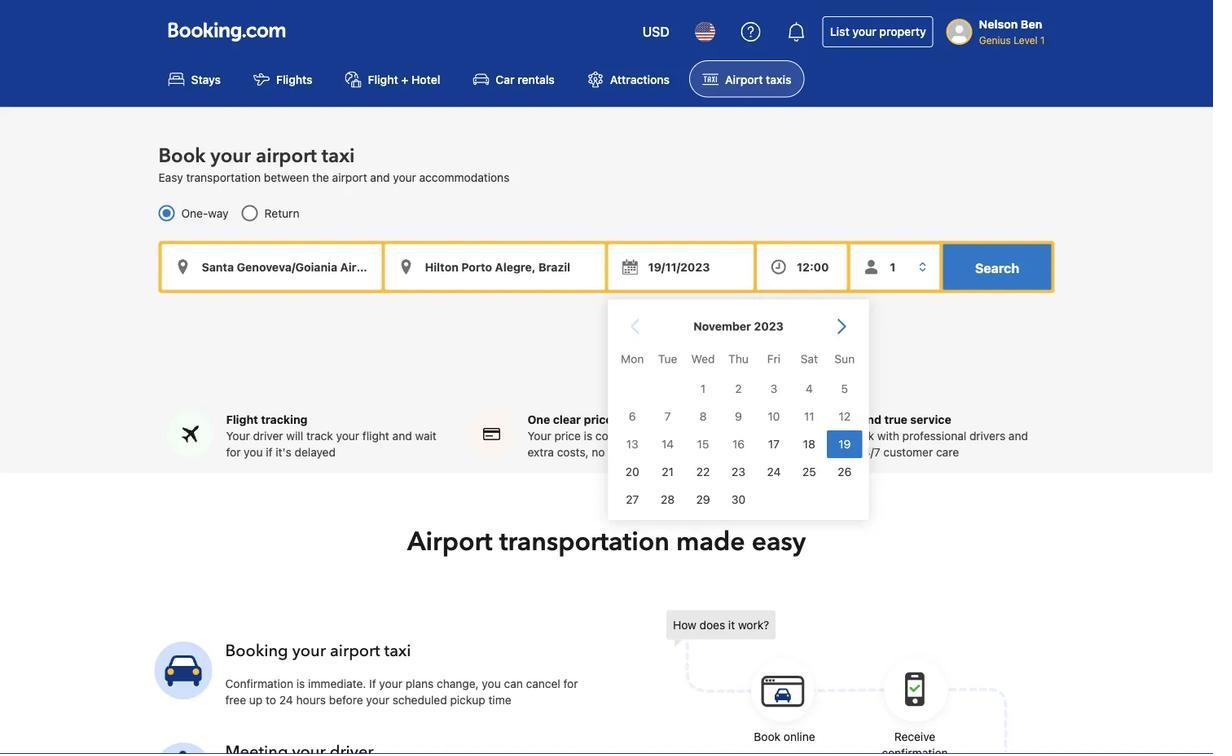 Task type: describe. For each thing, give the bounding box(es) containing it.
Enter destination text field
[[385, 244, 605, 290]]

true
[[885, 413, 908, 426]]

24/7
[[857, 445, 881, 459]]

if
[[266, 445, 273, 459]]

flights
[[276, 72, 313, 86]]

drivers
[[970, 429, 1006, 442]]

tue
[[659, 352, 678, 365]]

scheduled
[[393, 693, 447, 706]]

you inside flight tracking your driver will track your flight and wait for you if it's delayed
[[244, 445, 263, 459]]

10
[[768, 410, 780, 423]]

before
[[329, 693, 363, 706]]

airport for booking
[[330, 640, 380, 662]]

way
[[208, 206, 229, 220]]

confirmation
[[882, 746, 949, 754]]

flight for flight tracking your driver will track your flight and wait for you if it's delayed
[[226, 413, 258, 426]]

booking.com online hotel reservations image
[[168, 22, 286, 42]]

airport transportation made easy
[[407, 524, 806, 559]]

19
[[839, 437, 851, 451]]

taxi for book
[[322, 142, 355, 169]]

made
[[677, 524, 746, 559]]

it
[[729, 618, 735, 631]]

genius
[[980, 34, 1011, 46]]

and up work
[[861, 413, 882, 426]]

booking your airport taxi
[[225, 640, 411, 662]]

nelson
[[980, 18, 1019, 31]]

is inside the 'one clear price your price is confirmed up front – no extra costs, no cash required'
[[584, 429, 593, 442]]

3
[[771, 382, 778, 395]]

22
[[697, 465, 710, 478]]

your inside flight tracking your driver will track your flight and wait for you if it's delayed
[[226, 429, 250, 442]]

for for confirmation is immediate. if your plans change, you can cancel for free up to 24 hours before your scheduled pickup time
[[564, 677, 578, 690]]

1 inside nelson ben genius level 1
[[1041, 34, 1045, 46]]

25 button
[[792, 458, 827, 486]]

the
[[312, 170, 329, 184]]

21
[[662, 465, 674, 478]]

airport taxis link
[[690, 60, 805, 97]]

2
[[736, 382, 742, 395]]

with
[[878, 429, 900, 442]]

will
[[286, 429, 303, 442]]

one
[[528, 413, 550, 426]]

14
[[662, 437, 674, 451]]

airport for book
[[256, 142, 317, 169]]

24 inside confirmation is immediate. if your plans change, you can cancel for free up to 24 hours before your scheduled pickup time
[[279, 693, 293, 706]]

4
[[806, 382, 813, 395]]

booking
[[225, 640, 288, 662]]

2023
[[754, 319, 784, 333]]

online
[[784, 730, 816, 743]]

28
[[661, 493, 675, 506]]

receive confirmation
[[882, 730, 949, 754]]

23 button
[[721, 458, 757, 486]]

11
[[805, 410, 815, 423]]

level
[[1014, 34, 1038, 46]]

front
[[669, 429, 694, 442]]

one-way
[[181, 206, 229, 220]]

1 vertical spatial no
[[592, 445, 605, 459]]

21 button
[[650, 458, 686, 486]]

november 2023
[[694, 319, 784, 333]]

+
[[401, 72, 409, 86]]

flight
[[363, 429, 390, 442]]

return
[[265, 206, 300, 220]]

we
[[829, 429, 846, 442]]

airport for airport transportation made easy
[[407, 524, 493, 559]]

book for online
[[754, 730, 781, 743]]

19/11/2023 button
[[609, 244, 754, 290]]

stays
[[191, 72, 221, 86]]

between
[[264, 170, 309, 184]]

extra
[[528, 445, 554, 459]]

17 button
[[757, 430, 792, 458]]

your right if
[[379, 677, 403, 690]]

sat
[[801, 352, 818, 365]]

book online
[[754, 730, 816, 743]]

26
[[838, 465, 852, 478]]

27
[[626, 493, 639, 506]]

hotel
[[412, 72, 440, 86]]

track
[[306, 429, 333, 442]]

list your property
[[830, 25, 927, 38]]

1 vertical spatial 1
[[701, 382, 706, 395]]

confirmation is immediate. if your plans change, you can cancel for free up to 24 hours before your scheduled pickup time
[[225, 677, 578, 706]]

0 vertical spatial price
[[584, 413, 613, 426]]

one-
[[181, 206, 208, 220]]

cash
[[608, 445, 633, 459]]

fri
[[768, 352, 781, 365]]

list your property link
[[823, 16, 934, 47]]

24 inside 24 button
[[767, 465, 781, 478]]

for for flight tracking your driver will track your flight and wait for you if it's delayed
[[226, 445, 241, 459]]

easy
[[159, 170, 183, 184]]

up inside the 'one clear price your price is confirmed up front – no extra costs, no cash required'
[[652, 429, 666, 442]]

6
[[629, 410, 636, 423]]

have
[[829, 445, 854, 459]]

taxis
[[766, 72, 792, 86]]



Task type: vqa. For each thing, say whether or not it's contained in the screenshot.
30
yes



Task type: locate. For each thing, give the bounding box(es) containing it.
attractions link
[[574, 60, 683, 97]]

mon
[[621, 352, 644, 365]]

1 horizontal spatial 24
[[767, 465, 781, 478]]

if
[[369, 677, 376, 690]]

1 vertical spatial price
[[555, 429, 581, 442]]

wed
[[692, 352, 715, 365]]

confirmation
[[225, 677, 293, 690]]

8
[[700, 410, 707, 423]]

your right list
[[853, 25, 877, 38]]

17
[[769, 437, 780, 451]]

no right –
[[707, 429, 720, 442]]

0 vertical spatial taxi
[[322, 142, 355, 169]]

receive
[[895, 730, 936, 743]]

nelson ben genius level 1
[[980, 18, 1045, 46]]

clear
[[553, 413, 581, 426]]

and right drivers
[[1009, 429, 1029, 442]]

and
[[370, 170, 390, 184], [861, 413, 882, 426], [393, 429, 412, 442], [1009, 429, 1029, 442]]

book up easy
[[159, 142, 206, 169]]

car
[[496, 72, 515, 86]]

flight
[[368, 72, 398, 86], [226, 413, 258, 426]]

your right track
[[336, 429, 360, 442]]

hours
[[296, 693, 326, 706]]

pickup
[[450, 693, 486, 706]]

13
[[627, 437, 639, 451]]

1 horizontal spatial taxi
[[384, 640, 411, 662]]

your up way
[[211, 142, 251, 169]]

1 vertical spatial is
[[297, 677, 305, 690]]

0 vertical spatial book
[[159, 142, 206, 169]]

24
[[767, 465, 781, 478], [279, 693, 293, 706]]

1 horizontal spatial you
[[482, 677, 501, 690]]

29
[[697, 493, 710, 506]]

23
[[732, 465, 746, 478]]

airport up "between" at top left
[[256, 142, 317, 169]]

car rentals link
[[460, 60, 568, 97]]

flight inside flight tracking your driver will track your flight and wait for you if it's delayed
[[226, 413, 258, 426]]

28 button
[[650, 486, 686, 513]]

your up "immediate."
[[292, 640, 326, 662]]

your left accommodations
[[393, 170, 416, 184]]

0 horizontal spatial price
[[555, 429, 581, 442]]

20 button
[[615, 458, 650, 486]]

0 horizontal spatial airport
[[407, 524, 493, 559]]

tracking
[[261, 413, 308, 426]]

0 vertical spatial you
[[244, 445, 263, 459]]

no
[[707, 429, 720, 442], [592, 445, 605, 459]]

0 vertical spatial transportation
[[186, 170, 261, 184]]

7
[[665, 410, 671, 423]]

no left the cash
[[592, 445, 605, 459]]

2 vertical spatial airport
[[330, 640, 380, 662]]

change,
[[437, 677, 479, 690]]

cancel
[[526, 677, 561, 690]]

0 vertical spatial no
[[707, 429, 720, 442]]

flight left +
[[368, 72, 398, 86]]

usd
[[643, 24, 670, 40]]

and left wait
[[393, 429, 412, 442]]

1 vertical spatial you
[[482, 677, 501, 690]]

your down one in the left bottom of the page
[[528, 429, 552, 442]]

0 horizontal spatial taxi
[[322, 142, 355, 169]]

book for your
[[159, 142, 206, 169]]

25
[[803, 465, 817, 478]]

your
[[226, 429, 250, 442], [528, 429, 552, 442]]

0 horizontal spatial flight
[[226, 413, 258, 426]]

you inside confirmation is immediate. if your plans change, you can cancel for free up to 24 hours before your scheduled pickup time
[[482, 677, 501, 690]]

up up required
[[652, 429, 666, 442]]

0 vertical spatial airport
[[726, 72, 763, 86]]

taxi up the the
[[322, 142, 355, 169]]

24 button
[[757, 458, 792, 486]]

your inside the 'one clear price your price is confirmed up front – no extra costs, no cash required'
[[528, 429, 552, 442]]

thu
[[729, 352, 749, 365]]

easy
[[752, 524, 806, 559]]

airport inside "link"
[[726, 72, 763, 86]]

29 button
[[686, 486, 721, 513]]

airport up if
[[330, 640, 380, 662]]

your down if
[[366, 693, 390, 706]]

0 vertical spatial 24
[[767, 465, 781, 478]]

taxi for booking
[[384, 640, 411, 662]]

transportation down the 27 button
[[499, 524, 670, 559]]

plans
[[406, 677, 434, 690]]

care
[[937, 445, 959, 459]]

1 vertical spatial transportation
[[499, 524, 670, 559]]

0 horizontal spatial no
[[592, 445, 605, 459]]

stays link
[[155, 60, 234, 97]]

customer
[[884, 445, 933, 459]]

19/11/2023
[[648, 260, 710, 273]]

0 horizontal spatial you
[[244, 445, 263, 459]]

is inside confirmation is immediate. if your plans change, you can cancel for free up to 24 hours before your scheduled pickup time
[[297, 677, 305, 690]]

taxi inside book your airport taxi easy transportation between the airport and your accommodations
[[322, 142, 355, 169]]

1
[[1041, 34, 1045, 46], [701, 382, 706, 395]]

flight up driver
[[226, 413, 258, 426]]

wait
[[415, 429, 437, 442]]

20
[[626, 465, 640, 478]]

1 vertical spatial flight
[[226, 413, 258, 426]]

1 up 8
[[701, 382, 706, 395]]

required
[[636, 445, 680, 459]]

0 horizontal spatial transportation
[[186, 170, 261, 184]]

0 vertical spatial 1
[[1041, 34, 1045, 46]]

and right the the
[[370, 170, 390, 184]]

work?
[[738, 618, 770, 631]]

immediate.
[[308, 677, 366, 690]]

for
[[226, 445, 241, 459], [564, 677, 578, 690]]

1 vertical spatial airport
[[332, 170, 367, 184]]

airport for airport taxis
[[726, 72, 763, 86]]

0 vertical spatial flight
[[368, 72, 398, 86]]

is
[[584, 429, 593, 442], [297, 677, 305, 690]]

airport taxis
[[726, 72, 792, 86]]

booking airport taxi image
[[667, 610, 1009, 754], [154, 642, 212, 700], [154, 743, 212, 754]]

attractions
[[610, 72, 670, 86]]

your
[[853, 25, 877, 38], [211, 142, 251, 169], [393, 170, 416, 184], [336, 429, 360, 442], [292, 640, 326, 662], [379, 677, 403, 690], [366, 693, 390, 706]]

you left if
[[244, 445, 263, 459]]

your inside flight tracking your driver will track your flight and wait for you if it's delayed
[[336, 429, 360, 442]]

0 horizontal spatial up
[[249, 693, 263, 706]]

driver
[[253, 429, 283, 442]]

search
[[976, 260, 1020, 275]]

professional
[[903, 429, 967, 442]]

1 horizontal spatial is
[[584, 429, 593, 442]]

tried
[[829, 413, 858, 426]]

22 button
[[686, 458, 721, 486]]

for left if
[[226, 445, 241, 459]]

price down clear
[[555, 429, 581, 442]]

1 vertical spatial taxi
[[384, 640, 411, 662]]

delayed
[[295, 445, 336, 459]]

0 vertical spatial up
[[652, 429, 666, 442]]

transportation up way
[[186, 170, 261, 184]]

tried and true service we work with professional drivers and have 24/7 customer care
[[829, 413, 1029, 459]]

0 horizontal spatial your
[[226, 429, 250, 442]]

transportation
[[186, 170, 261, 184], [499, 524, 670, 559]]

usd button
[[633, 12, 680, 51]]

1 right level
[[1041, 34, 1045, 46]]

price
[[584, 413, 613, 426], [555, 429, 581, 442]]

0 vertical spatial is
[[584, 429, 593, 442]]

Enter pick-up location text field
[[162, 244, 382, 290]]

is up costs,
[[584, 429, 593, 442]]

1 horizontal spatial your
[[528, 429, 552, 442]]

is up hours
[[297, 677, 305, 690]]

1 horizontal spatial transportation
[[499, 524, 670, 559]]

0 horizontal spatial 24
[[279, 693, 293, 706]]

26 button
[[827, 458, 863, 486]]

1 vertical spatial book
[[754, 730, 781, 743]]

1 horizontal spatial price
[[584, 413, 613, 426]]

0 vertical spatial for
[[226, 445, 241, 459]]

1 horizontal spatial book
[[754, 730, 781, 743]]

list
[[830, 25, 850, 38]]

flight for flight + hotel
[[368, 72, 398, 86]]

transportation inside book your airport taxi easy transportation between the airport and your accommodations
[[186, 170, 261, 184]]

for inside confirmation is immediate. if your plans change, you can cancel for free up to 24 hours before your scheduled pickup time
[[564, 677, 578, 690]]

1 vertical spatial 24
[[279, 693, 293, 706]]

price up confirmed
[[584, 413, 613, 426]]

book inside book your airport taxi easy transportation between the airport and your accommodations
[[159, 142, 206, 169]]

for inside flight tracking your driver will track your flight and wait for you if it's delayed
[[226, 445, 241, 459]]

24 right to
[[279, 693, 293, 706]]

15
[[697, 437, 710, 451]]

1 horizontal spatial no
[[707, 429, 720, 442]]

0 horizontal spatial book
[[159, 142, 206, 169]]

0 horizontal spatial 1
[[701, 382, 706, 395]]

1 vertical spatial airport
[[407, 524, 493, 559]]

30 button
[[721, 486, 757, 513]]

up inside confirmation is immediate. if your plans change, you can cancel for free up to 24 hours before your scheduled pickup time
[[249, 693, 263, 706]]

airport right the the
[[332, 170, 367, 184]]

1 horizontal spatial for
[[564, 677, 578, 690]]

one clear price your price is confirmed up front – no extra costs, no cash required
[[528, 413, 720, 459]]

book
[[159, 142, 206, 169], [754, 730, 781, 743]]

1 your from the left
[[226, 429, 250, 442]]

0 horizontal spatial for
[[226, 445, 241, 459]]

your left driver
[[226, 429, 250, 442]]

and inside flight tracking your driver will track your flight and wait for you if it's delayed
[[393, 429, 412, 442]]

it's
[[276, 445, 292, 459]]

24 down 17 button
[[767, 465, 781, 478]]

1 horizontal spatial flight
[[368, 72, 398, 86]]

1 horizontal spatial up
[[652, 429, 666, 442]]

0 horizontal spatial is
[[297, 677, 305, 690]]

1 horizontal spatial airport
[[726, 72, 763, 86]]

9
[[735, 410, 742, 423]]

search button
[[944, 244, 1052, 290]]

you up time at bottom left
[[482, 677, 501, 690]]

you
[[244, 445, 263, 459], [482, 677, 501, 690]]

2 your from the left
[[528, 429, 552, 442]]

19 button
[[827, 430, 863, 458]]

book left "online"
[[754, 730, 781, 743]]

1 horizontal spatial 1
[[1041, 34, 1045, 46]]

ben
[[1021, 18, 1043, 31]]

how
[[673, 618, 697, 631]]

sun
[[835, 352, 855, 365]]

1 vertical spatial for
[[564, 677, 578, 690]]

work
[[849, 429, 875, 442]]

up left to
[[249, 693, 263, 706]]

12:00 button
[[757, 244, 847, 290]]

and inside book your airport taxi easy transportation between the airport and your accommodations
[[370, 170, 390, 184]]

car rentals
[[496, 72, 555, 86]]

1 vertical spatial up
[[249, 693, 263, 706]]

to
[[266, 693, 276, 706]]

for right cancel
[[564, 677, 578, 690]]

taxi up plans on the left bottom of the page
[[384, 640, 411, 662]]

0 vertical spatial airport
[[256, 142, 317, 169]]



